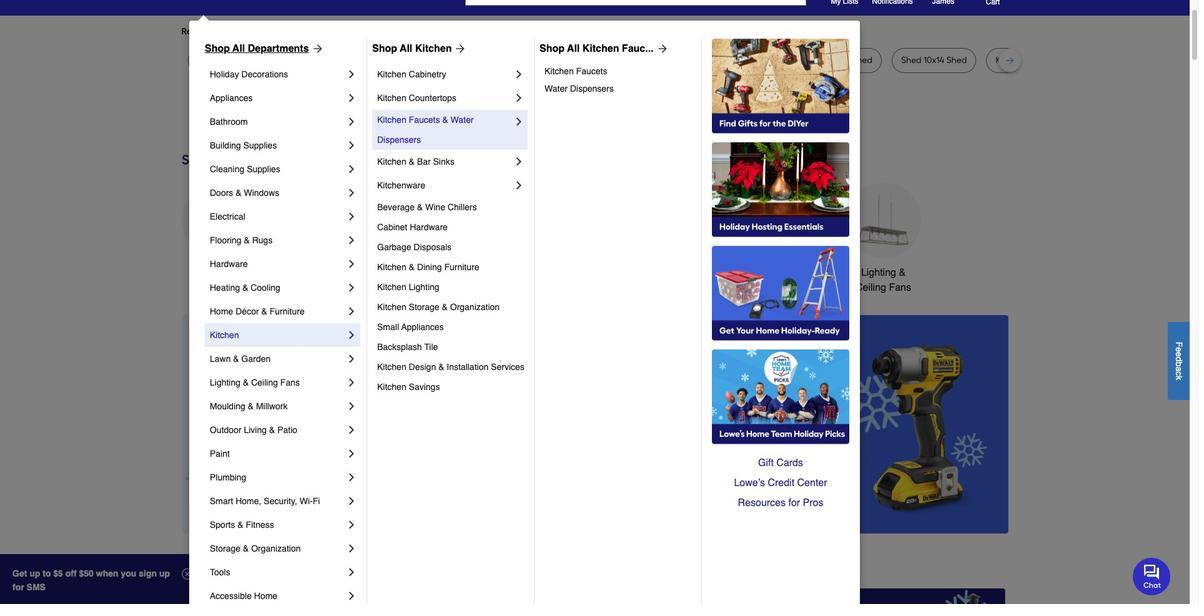 Task type: vqa. For each thing, say whether or not it's contained in the screenshot.
Search Query 'TEXT BOX'
yes



Task type: describe. For each thing, give the bounding box(es) containing it.
ceiling inside button
[[856, 282, 886, 293]]

cabinet
[[377, 222, 407, 232]]

furniture for kitchen & dining furniture
[[444, 262, 479, 272]]

fans inside button
[[889, 282, 911, 293]]

rugs
[[252, 235, 273, 245]]

kitchen up the quikrete
[[583, 43, 619, 54]]

for up departments
[[282, 26, 293, 37]]

kitchen & bar sinks
[[377, 157, 454, 167]]

shop all kitchen
[[372, 43, 452, 54]]

get up to $5 off $50 when you sign up for sms
[[12, 569, 170, 593]]

chevron right image for appliances
[[345, 92, 358, 104]]

get up to 2 free select tools or batteries when you buy 1 with select purchases. image
[[184, 589, 445, 605]]

shop 25 days of deals by category image
[[181, 149, 1008, 170]]

flooring
[[210, 235, 241, 245]]

bathroom link
[[210, 110, 345, 134]]

to
[[43, 569, 51, 579]]

kitchen faucets inside kitchen faucets 'button'
[[468, 267, 540, 279]]

chevron right image for storage & organization
[[345, 543, 358, 555]]

a
[[1174, 367, 1184, 371]]

kitchen faucets & water dispensers
[[377, 115, 476, 145]]

bathroom inside button
[[672, 267, 715, 279]]

beverage & wine chillers
[[377, 202, 477, 212]]

cards
[[776, 458, 803, 469]]

accessible home link
[[210, 585, 345, 605]]

1 e from the top
[[1174, 347, 1184, 352]]

lighting & ceiling fans inside button
[[856, 267, 911, 293]]

backsplash
[[377, 342, 422, 352]]

flooring & rugs
[[210, 235, 273, 245]]

chevron right image for paint
[[345, 448, 358, 460]]

for up shop all kitchen
[[393, 26, 404, 37]]

bathroom button
[[656, 183, 731, 280]]

gift cards
[[758, 458, 803, 469]]

gift cards link
[[712, 453, 849, 473]]

0 horizontal spatial storage
[[210, 544, 240, 554]]

suggestions
[[342, 26, 391, 37]]

shop all kitchen fauc...
[[540, 43, 654, 54]]

faucets for kitchen faucets link
[[576, 66, 607, 76]]

chevron right image for accessible home
[[345, 590, 358, 603]]

chevron right image for outdoor living & patio
[[345, 424, 358, 437]]

arrow right image for shop all kitchen fauc...
[[654, 42, 669, 55]]

furniture for home décor & furniture
[[270, 307, 305, 317]]

hardie board
[[653, 55, 705, 66]]

lowe's
[[734, 478, 765, 489]]

heating & cooling
[[210, 283, 280, 293]]

chevron right image for kitchen countertops
[[513, 92, 525, 104]]

lowe's credit center link
[[712, 473, 849, 493]]

fitness
[[246, 520, 274, 530]]

backsplash tile
[[377, 342, 438, 352]]

tools
[[210, 568, 230, 578]]

kitchen storage & organization
[[377, 302, 500, 312]]

d
[[1174, 357, 1184, 362]]

appliances button
[[181, 183, 256, 280]]

kitchen for kitchen cabinetry link
[[377, 69, 406, 79]]

appliances inside button
[[194, 267, 243, 279]]

all for shop all kitchen fauc...
[[567, 43, 580, 54]]

building supplies link
[[210, 134, 345, 157]]

cooling
[[251, 283, 280, 293]]

paint link
[[210, 442, 345, 466]]

chevron right image for moulding & millwork
[[345, 400, 358, 413]]

1 vertical spatial lighting
[[409, 282, 439, 292]]

plumbing link
[[210, 466, 345, 490]]

smart home button
[[751, 183, 826, 280]]

cabinetry
[[409, 69, 446, 79]]

kitchen for kitchen faucets & water dispensers link
[[377, 115, 406, 125]]

0 horizontal spatial organization
[[251, 544, 301, 554]]

storage & organization
[[210, 544, 301, 554]]

0 vertical spatial dispensers
[[570, 84, 614, 94]]

kitchen for kitchen & dining furniture link
[[377, 262, 406, 272]]

kitchen countertops
[[377, 93, 456, 103]]

chevron right image for lawn & garden
[[345, 353, 358, 365]]

faucets inside 'button'
[[504, 267, 540, 279]]

electrical link
[[210, 205, 345, 229]]

0 horizontal spatial ceiling
[[251, 378, 278, 388]]

chevron right image for kitchen faucets & water dispensers
[[513, 116, 525, 128]]

lowe's home team holiday picks. image
[[712, 350, 849, 445]]

kitchen & bar sinks link
[[377, 150, 513, 174]]

moulding & millwork link
[[210, 395, 345, 418]]

find gifts for the diyer. image
[[712, 39, 849, 134]]

lawn & garden link
[[210, 347, 345, 371]]

chevron right image for tools
[[345, 566, 358, 579]]

shed for shed 10x14 shed
[[901, 55, 922, 66]]

supplies for cleaning supplies
[[247, 164, 280, 174]]

chevron right image for bathroom
[[345, 116, 358, 128]]

more for more suggestions for you
[[320, 26, 340, 37]]

kitchen link
[[210, 324, 345, 347]]

departments
[[248, 43, 309, 54]]

chevron right image for kitchenware
[[513, 179, 525, 192]]

holiday
[[210, 69, 239, 79]]

kitchen cabinetry
[[377, 69, 446, 79]]

$5
[[53, 569, 63, 579]]

kitchen faucets inside kitchen faucets link
[[545, 66, 607, 76]]

lowe's credit center
[[734, 478, 827, 489]]

f e e d b a c k
[[1174, 342, 1184, 380]]

arrow right image for shop all departments
[[309, 42, 324, 55]]

chevron right image for smart home, security, wi-fi
[[345, 495, 358, 508]]

water inside kitchen faucets & water dispensers
[[451, 115, 474, 125]]

smart for smart home, security, wi-fi
[[210, 497, 233, 506]]

flooring & rugs link
[[210, 229, 345, 252]]

doors & windows
[[210, 188, 279, 198]]

kitchen design & installation services
[[377, 362, 524, 372]]

sports & fitness link
[[210, 513, 345, 537]]

installation
[[447, 362, 489, 372]]

christmas
[[386, 267, 431, 279]]

chevron right image for doors & windows
[[345, 187, 358, 199]]

10x14
[[924, 55, 944, 66]]

board
[[681, 55, 705, 66]]

hardware inside "link"
[[210, 259, 248, 269]]

disposals
[[414, 242, 452, 252]]

accessible home
[[210, 591, 277, 601]]

supplies for building supplies
[[243, 141, 277, 151]]

chevron right image for hardware
[[345, 258, 358, 270]]

you for recommended searches for you
[[295, 26, 310, 37]]

scroll to item #2 element
[[672, 510, 704, 518]]

plumbing
[[210, 473, 246, 483]]

beverage & wine chillers link
[[377, 197, 525, 217]]

home for smart home
[[790, 267, 817, 279]]

garbage disposals
[[377, 242, 452, 252]]

shop all kitchen link
[[372, 41, 467, 56]]

up to 50 percent off select tools and accessories. image
[[403, 315, 1008, 534]]

more great deals
[[181, 556, 325, 576]]

kitchen for kitchen savings link
[[377, 382, 406, 392]]

outdoor living & patio
[[210, 425, 297, 435]]

small
[[377, 322, 399, 332]]

cabinet hardware link
[[377, 217, 525, 237]]

smart for smart home
[[760, 267, 787, 279]]

kitchen faucets button
[[466, 183, 541, 280]]

2 vertical spatial appliances
[[401, 322, 444, 332]]

chevron right image for sports & fitness
[[345, 519, 358, 531]]

beverage
[[377, 202, 415, 212]]

shop all kitchen fauc... link
[[540, 41, 669, 56]]



Task type: locate. For each thing, give the bounding box(es) containing it.
kitchen down kitchen countertops
[[377, 115, 406, 125]]

1 vertical spatial hardware
[[210, 259, 248, 269]]

all up kitchen cabinetry
[[400, 43, 412, 54]]

storage down the sports
[[210, 544, 240, 554]]

1 horizontal spatial organization
[[450, 302, 500, 312]]

all for shop all departments
[[232, 43, 245, 54]]

1 vertical spatial kitchen faucets
[[468, 267, 540, 279]]

1 horizontal spatial all
[[400, 43, 412, 54]]

& inside kitchen faucets & water dispensers
[[442, 115, 448, 125]]

wi-
[[300, 497, 313, 506]]

kitchen down christmas
[[377, 282, 406, 292]]

2 shed from the left
[[852, 55, 872, 66]]

0 horizontal spatial faucets
[[409, 115, 440, 125]]

shed right "10x14"
[[947, 55, 967, 66]]

kitchen faucets
[[545, 66, 607, 76], [468, 267, 540, 279]]

kitchen for the kitchen & bar sinks link
[[377, 157, 406, 167]]

chillers
[[448, 202, 477, 212]]

savings
[[409, 382, 440, 392]]

appliances down 'holiday'
[[210, 93, 253, 103]]

kitchen savings
[[377, 382, 440, 392]]

chevron right image for kitchen cabinetry
[[513, 68, 525, 81]]

sports
[[210, 520, 235, 530]]

millwork
[[256, 402, 288, 412]]

shed right storage on the right top
[[852, 55, 872, 66]]

kitchen inside 'button'
[[468, 267, 501, 279]]

1 all from the left
[[232, 43, 245, 54]]

kitchen down the garbage disposals link
[[468, 267, 501, 279]]

you up departments
[[295, 26, 310, 37]]

more up accessible at the bottom
[[181, 556, 223, 576]]

more inside 'recommended searches for you' heading
[[320, 26, 340, 37]]

tile
[[424, 342, 438, 352]]

water down kitchen countertops link
[[451, 115, 474, 125]]

get
[[12, 569, 27, 579]]

you inside more suggestions for you link
[[406, 26, 421, 37]]

0 horizontal spatial decorations
[[241, 69, 288, 79]]

all down 'recommended searches for you' heading
[[567, 43, 580, 54]]

decorations down christmas
[[382, 282, 435, 293]]

decorations down the shop all departments link
[[241, 69, 288, 79]]

1 horizontal spatial up
[[159, 569, 170, 579]]

moulding
[[210, 402, 245, 412]]

2 vertical spatial faucets
[[504, 267, 540, 279]]

garden
[[241, 354, 271, 364]]

Search Query text field
[[466, 0, 749, 5]]

0 horizontal spatial furniture
[[270, 307, 305, 317]]

0 vertical spatial furniture
[[444, 262, 479, 272]]

dispensers up the kitchen & bar sinks at left
[[377, 135, 421, 145]]

0 vertical spatial storage
[[409, 302, 439, 312]]

0 horizontal spatial bathroom
[[210, 117, 248, 127]]

patio
[[277, 425, 297, 435]]

appliances up tile
[[401, 322, 444, 332]]

0 horizontal spatial hardware
[[210, 259, 248, 269]]

chevron right image for building supplies
[[345, 139, 358, 152]]

shed for shed
[[852, 55, 872, 66]]

shed left outdoor
[[734, 55, 754, 66]]

1 horizontal spatial ceiling
[[856, 282, 886, 293]]

kitchen up kitchenware
[[377, 157, 406, 167]]

0 vertical spatial lighting
[[861, 267, 896, 279]]

chevron right image for heating & cooling
[[345, 282, 358, 294]]

lowe's wishes you and your family a happy hanukkah. image
[[181, 106, 1008, 137]]

0 vertical spatial more
[[320, 26, 340, 37]]

furniture down the garbage disposals link
[[444, 262, 479, 272]]

decorations inside 'christmas decorations' "button"
[[382, 282, 435, 293]]

chevron right image for kitchen
[[345, 329, 358, 342]]

arrow right image inside shop all kitchen fauc... link
[[654, 42, 669, 55]]

resources for pros link
[[712, 493, 849, 513]]

2 horizontal spatial faucets
[[576, 66, 607, 76]]

0 horizontal spatial dispensers
[[377, 135, 421, 145]]

arrow right image
[[452, 42, 467, 55]]

smart
[[760, 267, 787, 279], [210, 497, 233, 506]]

decorations inside holiday decorations link
[[241, 69, 288, 79]]

3 shop from the left
[[540, 43, 565, 54]]

shop up toilet
[[540, 43, 565, 54]]

dining
[[417, 262, 442, 272]]

1 horizontal spatial more
[[320, 26, 340, 37]]

3 all from the left
[[567, 43, 580, 54]]

0 vertical spatial home
[[790, 267, 817, 279]]

0 horizontal spatial home
[[210, 307, 233, 317]]

1 vertical spatial faucets
[[409, 115, 440, 125]]

1 arrow right image from the left
[[309, 42, 324, 55]]

arrow right image inside the shop all departments link
[[309, 42, 324, 55]]

0 vertical spatial decorations
[[241, 69, 288, 79]]

1 up from the left
[[29, 569, 40, 579]]

searches
[[243, 26, 280, 37]]

kitchen faucets up water dispensers
[[545, 66, 607, 76]]

more for more great deals
[[181, 556, 223, 576]]

shop down recommended
[[205, 43, 230, 54]]

0 vertical spatial appliances
[[210, 93, 253, 103]]

1 vertical spatial organization
[[251, 544, 301, 554]]

1 vertical spatial smart
[[210, 497, 233, 506]]

shed for shed outdoor storage
[[734, 55, 754, 66]]

1 horizontal spatial lighting & ceiling fans
[[856, 267, 911, 293]]

1 horizontal spatial lighting
[[409, 282, 439, 292]]

for left pros
[[788, 498, 800, 509]]

1 horizontal spatial shop
[[372, 43, 397, 54]]

for inside get up to $5 off $50 when you sign up for sms
[[12, 583, 24, 593]]

you up shop all kitchen
[[406, 26, 421, 37]]

outdoor living & patio link
[[210, 418, 345, 442]]

living
[[244, 425, 267, 435]]

kitchen down toilet
[[545, 66, 574, 76]]

2 e from the top
[[1174, 352, 1184, 357]]

shop for shop all departments
[[205, 43, 230, 54]]

bathroom
[[210, 117, 248, 127], [672, 267, 715, 279]]

kitchen for kitchen design & installation services link
[[377, 362, 406, 372]]

1 horizontal spatial home
[[254, 591, 277, 601]]

1 horizontal spatial faucets
[[504, 267, 540, 279]]

kitchen for kitchen storage & organization link
[[377, 302, 406, 312]]

shed left "10x14"
[[901, 55, 922, 66]]

0 vertical spatial organization
[[450, 302, 500, 312]]

recommended
[[181, 26, 242, 37]]

kitchen up lawn
[[210, 330, 239, 340]]

kitchen storage & organization link
[[377, 297, 525, 317]]

sinks
[[433, 157, 454, 167]]

faucets
[[576, 66, 607, 76], [409, 115, 440, 125], [504, 267, 540, 279]]

2 vertical spatial lighting
[[210, 378, 240, 388]]

outdoor
[[210, 425, 241, 435]]

1 shed from the left
[[734, 55, 754, 66]]

accessible
[[210, 591, 252, 601]]

faucets for kitchen faucets & water dispensers link
[[409, 115, 440, 125]]

hardware down beverage & wine chillers
[[410, 222, 448, 232]]

0 horizontal spatial you
[[295, 26, 310, 37]]

1 vertical spatial storage
[[210, 544, 240, 554]]

holiday decorations
[[210, 69, 288, 79]]

windows
[[244, 188, 279, 198]]

storage & organization link
[[210, 537, 345, 561]]

design
[[409, 362, 436, 372]]

bathroom inside 'link'
[[210, 117, 248, 127]]

1 horizontal spatial hardware
[[410, 222, 448, 232]]

dispensers down kitchen faucets link
[[570, 84, 614, 94]]

0 vertical spatial bathroom
[[210, 117, 248, 127]]

get your home holiday-ready. image
[[712, 246, 849, 341]]

1 vertical spatial decorations
[[382, 282, 435, 293]]

shop down more suggestions for you link
[[372, 43, 397, 54]]

chevron right image for holiday decorations
[[345, 68, 358, 81]]

organization down kitchen lighting link
[[450, 302, 500, 312]]

heating & cooling link
[[210, 276, 345, 300]]

1 horizontal spatial furniture
[[444, 262, 479, 272]]

recommended searches for you
[[181, 26, 310, 37]]

b
[[1174, 362, 1184, 367]]

supplies up windows
[[247, 164, 280, 174]]

up to 25 percent off select small appliances. image
[[465, 589, 725, 605]]

0 horizontal spatial fans
[[280, 378, 300, 388]]

toilet
[[541, 55, 562, 66]]

more left suggestions at top
[[320, 26, 340, 37]]

appliances
[[210, 93, 253, 103], [194, 267, 243, 279], [401, 322, 444, 332]]

2 arrow right image from the left
[[654, 42, 669, 55]]

kitchen faucets down the garbage disposals link
[[468, 267, 540, 279]]

furniture down 'heating & cooling' link
[[270, 307, 305, 317]]

1 horizontal spatial storage
[[409, 302, 439, 312]]

1 vertical spatial lighting & ceiling fans
[[210, 378, 300, 388]]

recommended searches for you heading
[[181, 26, 1008, 38]]

up to 35 percent off select grills and accessories. image
[[745, 589, 1006, 605]]

deals
[[279, 556, 325, 576]]

fans
[[889, 282, 911, 293], [280, 378, 300, 388]]

2 shop from the left
[[372, 43, 397, 54]]

arrow right image
[[309, 42, 324, 55], [654, 42, 669, 55]]

chevron right image for plumbing
[[345, 472, 358, 484]]

supplies
[[243, 141, 277, 151], [247, 164, 280, 174]]

1 shop from the left
[[205, 43, 230, 54]]

1 vertical spatial home
[[210, 307, 233, 317]]

chevron right image for flooring & rugs
[[345, 234, 358, 247]]

heating
[[210, 283, 240, 293]]

0 vertical spatial fans
[[889, 282, 911, 293]]

appliances up the heating
[[194, 267, 243, 279]]

home for accessible home
[[254, 591, 277, 601]]

home
[[790, 267, 817, 279], [210, 307, 233, 317], [254, 591, 277, 601]]

lighting inside button
[[861, 267, 896, 279]]

dispensers
[[570, 84, 614, 94], [377, 135, 421, 145]]

1 horizontal spatial you
[[406, 26, 421, 37]]

kitchen savings link
[[377, 377, 525, 397]]

christmas decorations
[[382, 267, 435, 293]]

lawn & garden
[[210, 354, 271, 364]]

when
[[96, 569, 118, 579]]

storage up small appliances
[[409, 302, 439, 312]]

water dispensers
[[545, 84, 614, 94]]

chevron right image for kitchen & bar sinks
[[513, 156, 525, 168]]

up right sign
[[159, 569, 170, 579]]

dispensers inside kitchen faucets & water dispensers
[[377, 135, 421, 145]]

backsplash tile link
[[377, 337, 525, 357]]

kitchen for kitchen lighting link
[[377, 282, 406, 292]]

chevron right image
[[345, 68, 358, 81], [345, 92, 358, 104], [513, 92, 525, 104], [345, 163, 358, 175], [345, 210, 358, 223], [345, 258, 358, 270], [345, 282, 358, 294], [345, 305, 358, 318], [345, 400, 358, 413], [345, 424, 358, 437], [345, 519, 358, 531], [345, 543, 358, 555], [345, 590, 358, 603]]

0 horizontal spatial shop
[[205, 43, 230, 54]]

shop for shop all kitchen fauc...
[[540, 43, 565, 54]]

kitchen inside kitchen faucets & water dispensers
[[377, 115, 406, 125]]

smart home, security, wi-fi
[[210, 497, 320, 506]]

center
[[797, 478, 827, 489]]

faucets inside kitchen faucets & water dispensers
[[409, 115, 440, 125]]

up left the "to"
[[29, 569, 40, 579]]

0 horizontal spatial lighting & ceiling fans
[[210, 378, 300, 388]]

25 days of deals. don't miss deals every day. same-day delivery on in-stock orders placed by 2 p m. image
[[181, 315, 383, 534]]

1 vertical spatial dispensers
[[377, 135, 421, 145]]

chat invite button image
[[1133, 557, 1171, 596]]

kitchen faucets link
[[545, 62, 693, 80]]

appliances link
[[210, 86, 345, 110]]

0 vertical spatial water
[[545, 84, 568, 94]]

0 horizontal spatial water
[[451, 115, 474, 125]]

kitchen down backsplash
[[377, 362, 406, 372]]

& inside button
[[899, 267, 906, 279]]

chevron right image for electrical
[[345, 210, 358, 223]]

1 vertical spatial water
[[451, 115, 474, 125]]

supplies up cleaning supplies on the top of the page
[[243, 141, 277, 151]]

organization down sports & fitness link
[[251, 544, 301, 554]]

more suggestions for you link
[[320, 26, 431, 38]]

0 vertical spatial smart
[[760, 267, 787, 279]]

$50
[[79, 569, 94, 579]]

1 vertical spatial ceiling
[[251, 378, 278, 388]]

2 horizontal spatial all
[[567, 43, 580, 54]]

home décor & furniture
[[210, 307, 305, 317]]

2 all from the left
[[400, 43, 412, 54]]

water down toilet
[[545, 84, 568, 94]]

holiday hosting essentials. image
[[712, 142, 849, 237]]

kitchen for kitchen countertops link
[[377, 93, 406, 103]]

smart inside button
[[760, 267, 787, 279]]

for down get
[[12, 583, 24, 593]]

kitchen down shop all kitchen
[[377, 69, 406, 79]]

kitchen up small
[[377, 302, 406, 312]]

storage
[[409, 302, 439, 312], [210, 544, 240, 554]]

0 vertical spatial faucets
[[576, 66, 607, 76]]

hardware link
[[210, 252, 345, 276]]

3 shed from the left
[[901, 55, 922, 66]]

kitchen & dining furniture link
[[377, 257, 525, 277]]

decorations for christmas
[[382, 282, 435, 293]]

0 vertical spatial ceiling
[[856, 282, 886, 293]]

kitchen inside 'link'
[[210, 330, 239, 340]]

0 vertical spatial lighting & ceiling fans
[[856, 267, 911, 293]]

1 vertical spatial appliances
[[194, 267, 243, 279]]

2 horizontal spatial lighting
[[861, 267, 896, 279]]

doors & windows link
[[210, 181, 345, 205]]

0 vertical spatial hardware
[[410, 222, 448, 232]]

kitchen lighting link
[[377, 277, 525, 297]]

kitchen & dining furniture
[[377, 262, 479, 272]]

0 vertical spatial kitchen faucets
[[545, 66, 607, 76]]

resources for pros
[[738, 498, 823, 509]]

0 horizontal spatial smart
[[210, 497, 233, 506]]

chevron right image for cleaning supplies
[[345, 163, 358, 175]]

kitchen down kitchen cabinetry
[[377, 93, 406, 103]]

1 vertical spatial bathroom
[[672, 267, 715, 279]]

home inside button
[[790, 267, 817, 279]]

0 horizontal spatial up
[[29, 569, 40, 579]]

arrow right image left "board"
[[654, 42, 669, 55]]

0 horizontal spatial kitchen faucets
[[468, 267, 540, 279]]

None search field
[[465, 0, 806, 17]]

e up b
[[1174, 352, 1184, 357]]

shed outdoor storage
[[734, 55, 823, 66]]

countertops
[[409, 93, 456, 103]]

storage
[[792, 55, 823, 66]]

shop all departments
[[205, 43, 309, 54]]

1 horizontal spatial smart
[[760, 267, 787, 279]]

1 horizontal spatial water
[[545, 84, 568, 94]]

arrow right image up holiday decorations link at the left
[[309, 42, 324, 55]]

tools link
[[210, 561, 345, 585]]

chevron right image
[[513, 68, 525, 81], [345, 116, 358, 128], [513, 116, 525, 128], [345, 139, 358, 152], [513, 156, 525, 168], [513, 179, 525, 192], [345, 187, 358, 199], [345, 234, 358, 247], [345, 329, 358, 342], [345, 353, 358, 365], [345, 377, 358, 389], [345, 448, 358, 460], [345, 472, 358, 484], [345, 495, 358, 508], [345, 566, 358, 579]]

1 you from the left
[[295, 26, 310, 37]]

2 up from the left
[[159, 569, 170, 579]]

services
[[491, 362, 524, 372]]

kitchenware
[[377, 180, 425, 190]]

0 horizontal spatial more
[[181, 556, 223, 576]]

1 horizontal spatial arrow right image
[[654, 42, 669, 55]]

1 horizontal spatial bathroom
[[672, 267, 715, 279]]

lighting
[[861, 267, 896, 279], [409, 282, 439, 292], [210, 378, 240, 388]]

more suggestions for you
[[320, 26, 421, 37]]

0 vertical spatial supplies
[[243, 141, 277, 151]]

1 horizontal spatial dispensers
[[570, 84, 614, 94]]

lighting & ceiling fans button
[[846, 183, 921, 295]]

all for shop all kitchen
[[400, 43, 412, 54]]

1 vertical spatial supplies
[[247, 164, 280, 174]]

kitchen left savings
[[377, 382, 406, 392]]

electrical
[[210, 212, 245, 222]]

you
[[121, 569, 136, 579]]

security,
[[264, 497, 297, 506]]

kitchen for kitchen faucets link
[[545, 66, 574, 76]]

home décor & furniture link
[[210, 300, 345, 324]]

shop for shop all kitchen
[[372, 43, 397, 54]]

0 horizontal spatial lighting
[[210, 378, 240, 388]]

kitchen cabinetry link
[[377, 62, 513, 86]]

decorations for holiday
[[241, 69, 288, 79]]

2 horizontal spatial shop
[[540, 43, 565, 54]]

hardware down flooring
[[210, 259, 248, 269]]

kitchen down the garbage
[[377, 262, 406, 272]]

great
[[228, 556, 274, 576]]

0 horizontal spatial all
[[232, 43, 245, 54]]

2 you from the left
[[406, 26, 421, 37]]

2 horizontal spatial home
[[790, 267, 817, 279]]

f e e d b a c k button
[[1168, 322, 1190, 400]]

1 horizontal spatial decorations
[[382, 282, 435, 293]]

kitchenware link
[[377, 174, 513, 197]]

2 vertical spatial home
[[254, 591, 277, 601]]

all down recommended searches for you
[[232, 43, 245, 54]]

chevron right image for lighting & ceiling fans
[[345, 377, 358, 389]]

doors
[[210, 188, 233, 198]]

cleaning supplies
[[210, 164, 280, 174]]

e up d on the right
[[1174, 347, 1184, 352]]

1 horizontal spatial fans
[[889, 282, 911, 293]]

chevron right image for home décor & furniture
[[345, 305, 358, 318]]

1 vertical spatial furniture
[[270, 307, 305, 317]]

1 vertical spatial fans
[[280, 378, 300, 388]]

1 vertical spatial more
[[181, 556, 223, 576]]

you for more suggestions for you
[[406, 26, 421, 37]]

0 horizontal spatial arrow right image
[[309, 42, 324, 55]]

1 horizontal spatial kitchen faucets
[[545, 66, 607, 76]]

organization
[[450, 302, 500, 312], [251, 544, 301, 554]]

4 shed from the left
[[947, 55, 967, 66]]

kitchen up cabinetry
[[415, 43, 452, 54]]



